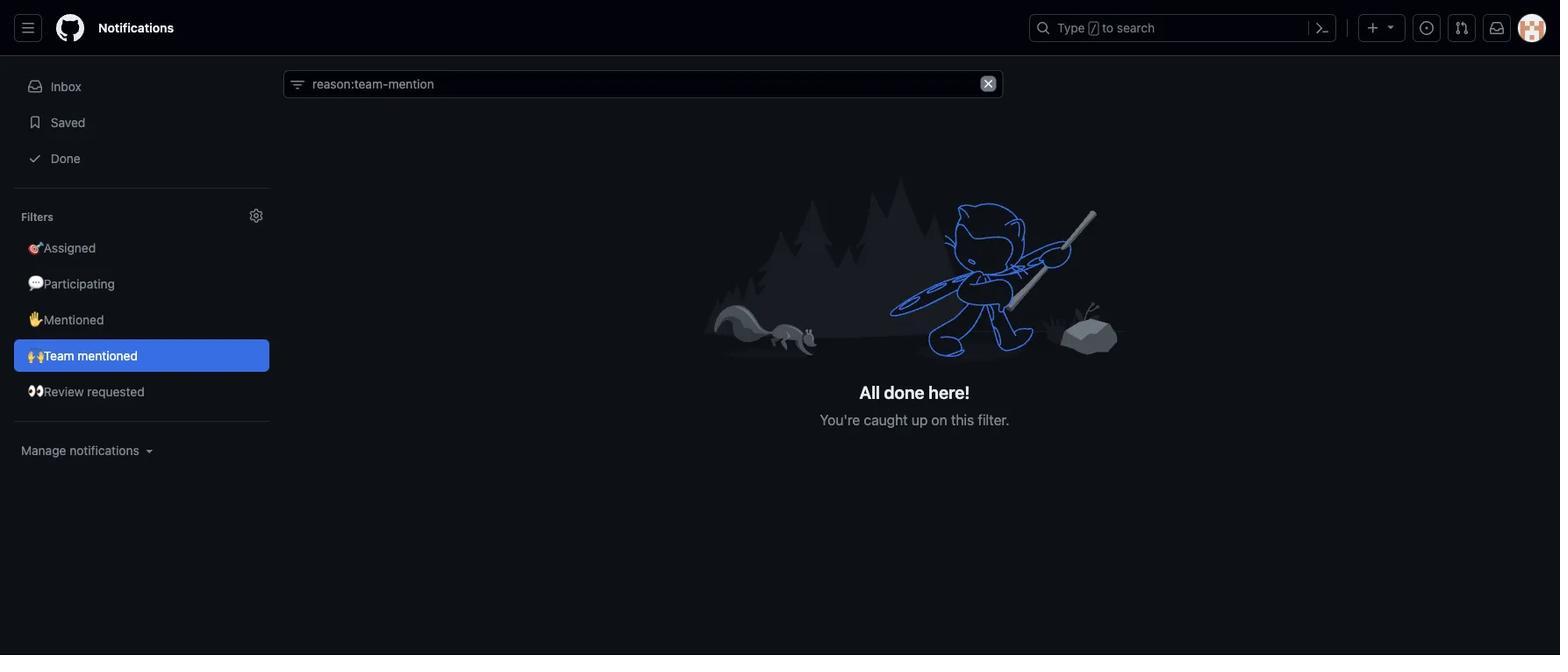 Task type: describe. For each thing, give the bounding box(es) containing it.
🎯
[[28, 241, 40, 255]]

you're
[[820, 412, 861, 428]]

notifications
[[98, 21, 174, 35]]

team
[[44, 349, 74, 363]]

notifications link
[[91, 14, 181, 42]]

review
[[44, 385, 84, 399]]

all done here! you're caught up on this filter.
[[820, 382, 1010, 428]]

notifications
[[70, 444, 139, 458]]

🎯 assigned link
[[14, 232, 270, 264]]

inbox image
[[28, 79, 42, 93]]

👀
[[28, 385, 40, 399]]

💬 participating link
[[14, 268, 270, 300]]

up
[[912, 412, 928, 428]]

participating
[[44, 277, 115, 291]]

type / to search
[[1058, 21, 1155, 35]]

requested
[[87, 385, 145, 399]]

🙌
[[28, 349, 40, 363]]

notifications image
[[1491, 21, 1505, 35]]

triangle down image
[[1384, 20, 1398, 34]]

command palette image
[[1316, 21, 1330, 35]]

done
[[47, 151, 81, 165]]

✋ mentioned
[[28, 313, 104, 327]]

customize filters image
[[249, 209, 263, 223]]

caught
[[864, 412, 908, 428]]

done link
[[14, 142, 270, 175]]

✋ mentioned link
[[14, 304, 270, 336]]

this
[[951, 412, 975, 428]]

clear filters image
[[981, 76, 997, 92]]

notifications element
[[14, 56, 270, 503]]

to
[[1103, 21, 1114, 35]]

🎯 assigned
[[28, 241, 96, 255]]

assigned
[[44, 241, 96, 255]]

plus image
[[1367, 21, 1381, 35]]

done
[[884, 382, 925, 403]]

inbox link
[[14, 70, 270, 103]]

filter image
[[291, 78, 305, 92]]



Task type: vqa. For each thing, say whether or not it's contained in the screenshot.
on
yes



Task type: locate. For each thing, give the bounding box(es) containing it.
🙌 team mentioned
[[28, 349, 138, 363]]

/
[[1091, 23, 1097, 35]]

🙌 team mentioned link
[[14, 340, 270, 372]]

triangle down image
[[143, 444, 157, 458]]

💬 participating
[[28, 277, 115, 291]]

manage
[[21, 444, 66, 458]]

type
[[1058, 21, 1086, 35]]

issue opened image
[[1420, 21, 1434, 35]]

filter.
[[978, 412, 1010, 428]]

here!
[[929, 382, 970, 403]]

on
[[932, 412, 948, 428]]

👀 review requested
[[28, 385, 145, 399]]

mentioned
[[44, 313, 104, 327]]

homepage image
[[56, 14, 84, 42]]

mentioned
[[78, 349, 138, 363]]

bookmark image
[[28, 115, 42, 129]]

all
[[860, 382, 880, 403]]

saved link
[[14, 106, 270, 139]]

filter zero image
[[704, 169, 1126, 368]]

filters
[[21, 211, 53, 223]]

✋
[[28, 313, 40, 327]]

None search field
[[284, 70, 1004, 98]]

inbox
[[51, 79, 81, 93]]

check image
[[28, 151, 42, 165]]

manage notifications
[[21, 444, 139, 458]]

search
[[1117, 21, 1155, 35]]

Filter notifications text field
[[284, 70, 1004, 98]]

💬
[[28, 277, 40, 291]]

saved
[[47, 115, 85, 129]]

manage notifications button
[[21, 442, 157, 460]]

👀 review requested link
[[14, 376, 270, 408]]

git pull request image
[[1456, 21, 1470, 35]]



